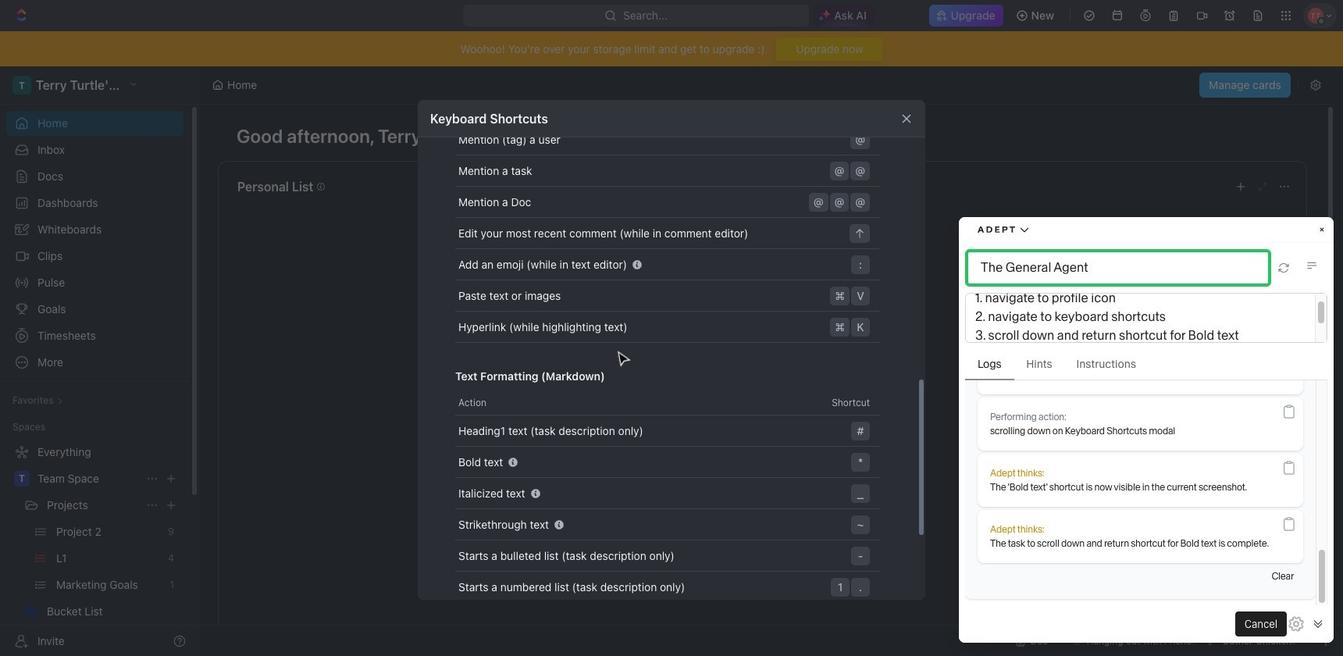 Task type: vqa. For each thing, say whether or not it's contained in the screenshot.
Location
no



Task type: locate. For each thing, give the bounding box(es) containing it.
tree inside sidebar navigation
[[6, 440, 184, 656]]

tree
[[6, 440, 184, 656]]

drumstick bite image
[[1209, 636, 1218, 646]]

team space, , element
[[14, 471, 30, 487]]



Task type: describe. For each thing, give the bounding box(es) containing it.
sidebar navigation
[[0, 66, 199, 656]]



